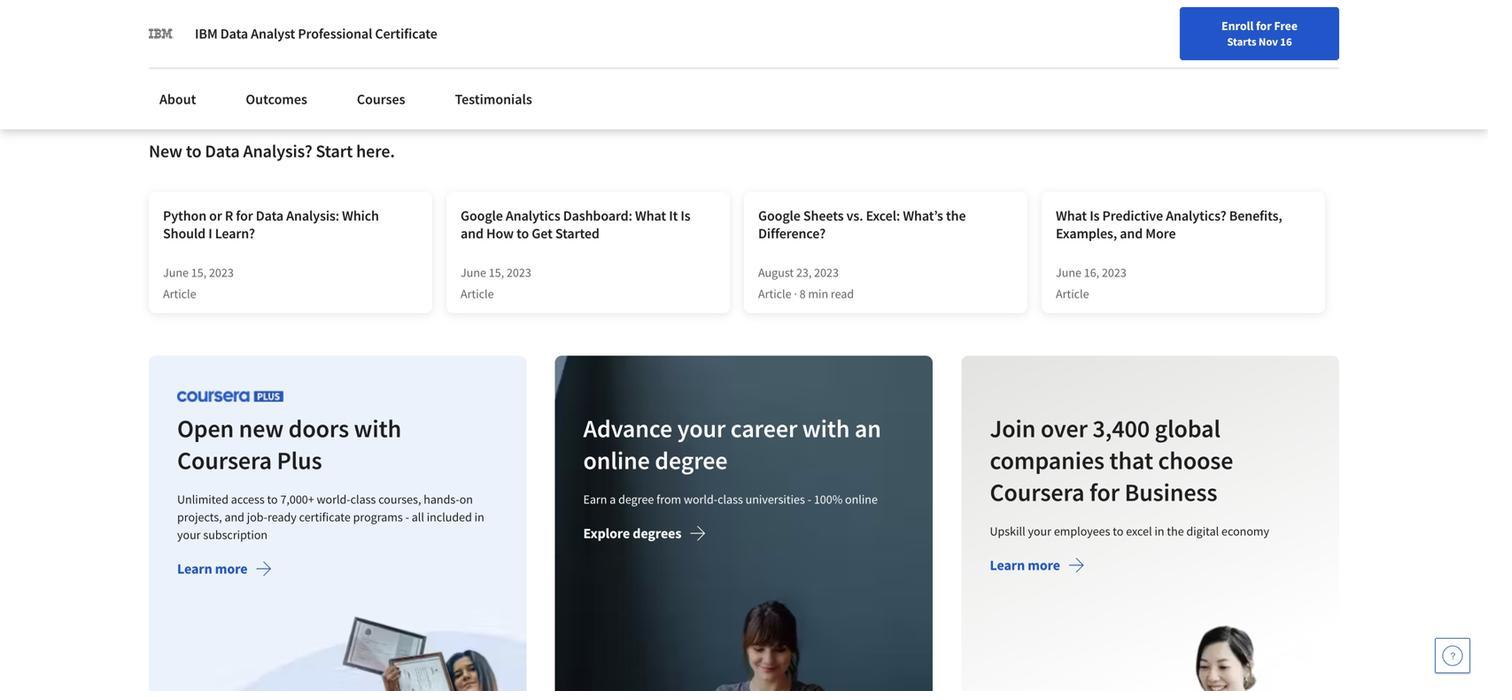 Task type: locate. For each thing, give the bounding box(es) containing it.
and inside google analytics dashboard: what it is and how to get started
[[461, 225, 484, 242]]

june 15, 2023 article down how
[[461, 264, 531, 302]]

data right ibm
[[220, 25, 248, 43]]

for up nov
[[1256, 18, 1272, 34]]

0 vertical spatial coursera
[[177, 445, 272, 476]]

1 horizontal spatial class
[[718, 491, 743, 507]]

1 horizontal spatial what
[[1056, 207, 1087, 225]]

online right the 100% at right
[[845, 491, 878, 507]]

1 vertical spatial for
[[236, 207, 253, 225]]

google left the analytics
[[461, 207, 503, 225]]

1 horizontal spatial learn
[[990, 556, 1025, 574]]

2023 right 16,
[[1102, 264, 1127, 280]]

15, down should
[[191, 264, 207, 280]]

world- for 7,000+
[[317, 491, 351, 507]]

google inside google sheets vs. excel: what's the difference?
[[758, 207, 801, 225]]

15,
[[191, 264, 207, 280], [489, 264, 504, 280]]

0 horizontal spatial coursera
[[177, 445, 272, 476]]

for down that
[[1090, 477, 1120, 508]]

1 horizontal spatial in
[[1155, 523, 1165, 539]]

certificate
[[375, 25, 437, 43]]

degrees
[[633, 524, 682, 542]]

article
[[163, 286, 196, 302], [461, 286, 494, 302], [758, 286, 792, 302], [1056, 286, 1089, 302]]

16
[[1281, 35, 1292, 49]]

degree right 'a'
[[619, 491, 654, 507]]

your for upskill
[[1028, 523, 1052, 539]]

degree up from
[[655, 445, 728, 476]]

2 horizontal spatial and
[[1120, 225, 1143, 242]]

to inside unlimited access to 7,000+ world-class courses, hands-on projects, and job-ready certificate programs - all included in your subscription
[[267, 491, 278, 507]]

august
[[758, 264, 794, 280]]

0 horizontal spatial new
[[149, 140, 182, 162]]

2 with from the left
[[803, 413, 850, 444]]

1 google from the left
[[461, 207, 503, 225]]

employees
[[1054, 523, 1110, 539]]

3 article from the left
[[758, 286, 792, 302]]

coursera
[[177, 445, 272, 476], [990, 477, 1085, 508]]

2023 down how
[[507, 264, 531, 280]]

ibm image
[[149, 21, 174, 46]]

article for google sheets vs. excel: what's the difference?
[[758, 286, 792, 302]]

job-
[[247, 509, 268, 525]]

is left predictive
[[1090, 207, 1100, 225]]

2023 for is
[[1102, 264, 1127, 280]]

google analytics dashboard: what it is and how to get started
[[461, 207, 691, 242]]

1 is from the left
[[681, 207, 691, 225]]

degree
[[655, 445, 728, 476], [619, 491, 654, 507]]

world- up certificate
[[317, 491, 351, 507]]

data left analysis?
[[205, 140, 240, 162]]

2 15, from the left
[[489, 264, 504, 280]]

1 class from the left
[[351, 491, 376, 507]]

learn more down subscription
[[177, 560, 248, 578]]

in right included
[[475, 509, 484, 525]]

1 horizontal spatial learn more link
[[990, 556, 1085, 578]]

0 horizontal spatial learn
[[177, 560, 212, 578]]

more
[[1028, 556, 1060, 574], [215, 560, 248, 578]]

june 16, 2023 article
[[1056, 264, 1127, 302]]

your down projects,
[[177, 527, 201, 543]]

article inside june 16, 2023 article
[[1056, 286, 1089, 302]]

1 horizontal spatial world-
[[684, 491, 718, 507]]

find your new career
[[997, 56, 1108, 72]]

what inside what is predictive analytics? benefits, examples, and more
[[1056, 207, 1087, 225]]

0 vertical spatial new
[[1048, 56, 1071, 72]]

google left sheets
[[758, 207, 801, 225]]

is inside what is predictive analytics? benefits, examples, and more
[[1090, 207, 1100, 225]]

1 vertical spatial the
[[1167, 523, 1184, 539]]

2 june 15, 2023 article from the left
[[461, 264, 531, 302]]

world-
[[317, 491, 351, 507], [684, 491, 718, 507]]

online inside advance your career with an online degree
[[584, 445, 650, 476]]

analyst
[[251, 25, 295, 43]]

2 horizontal spatial june
[[1056, 264, 1082, 280]]

from
[[657, 491, 682, 507]]

0 vertical spatial online
[[584, 445, 650, 476]]

learn down upskill
[[990, 556, 1025, 574]]

certificate
[[299, 509, 351, 525]]

with inside open new doors with coursera plus
[[354, 413, 401, 444]]

the
[[946, 207, 966, 225], [1167, 523, 1184, 539]]

vs.
[[847, 207, 863, 225]]

1 horizontal spatial learn more
[[990, 556, 1060, 574]]

unlimited access to 7,000+ world-class courses, hands-on projects, and job-ready certificate programs - all included in your subscription
[[177, 491, 484, 543]]

and up subscription
[[225, 509, 244, 525]]

learn more link
[[990, 556, 1085, 578], [177, 560, 272, 582]]

2023 right 23,
[[814, 264, 839, 280]]

2 is from the left
[[1090, 207, 1100, 225]]

None search field
[[253, 47, 678, 82]]

your
[[1022, 56, 1046, 72], [678, 413, 726, 444], [1028, 523, 1052, 539], [177, 527, 201, 543]]

2 article from the left
[[461, 286, 494, 302]]

0 horizontal spatial june
[[163, 264, 189, 280]]

0 horizontal spatial -
[[405, 509, 409, 525]]

june 15, 2023 article for should
[[163, 264, 234, 302]]

june 15, 2023 article down i
[[163, 264, 234, 302]]

1 world- from the left
[[317, 491, 351, 507]]

1 horizontal spatial with
[[803, 413, 850, 444]]

your right upskill
[[1028, 523, 1052, 539]]

1 june 15, 2023 article from the left
[[163, 264, 234, 302]]

for
[[1256, 18, 1272, 34], [236, 207, 253, 225], [1090, 477, 1120, 508]]

excel
[[1126, 523, 1152, 539]]

june inside june 16, 2023 article
[[1056, 264, 1082, 280]]

0 vertical spatial the
[[946, 207, 966, 225]]

2 what from the left
[[1056, 207, 1087, 225]]

- left all
[[405, 509, 409, 525]]

for inside join over 3,400 global companies that choose coursera for business
[[1090, 477, 1120, 508]]

global
[[1155, 413, 1221, 444]]

new down about
[[149, 140, 182, 162]]

with left an
[[803, 413, 850, 444]]

nov
[[1259, 35, 1278, 49]]

2023 for analytics
[[507, 264, 531, 280]]

article left ·
[[758, 286, 792, 302]]

enroll for free starts nov 16
[[1222, 18, 1298, 49]]

started
[[555, 225, 600, 242]]

1 horizontal spatial is
[[1090, 207, 1100, 225]]

1 horizontal spatial and
[[461, 225, 484, 242]]

0 horizontal spatial and
[[225, 509, 244, 525]]

doors
[[289, 413, 349, 444]]

what
[[635, 207, 666, 225], [1056, 207, 1087, 225]]

the right what's
[[946, 207, 966, 225]]

-
[[808, 491, 812, 507], [405, 509, 409, 525]]

0 horizontal spatial degree
[[619, 491, 654, 507]]

for inside "enroll for free starts nov 16"
[[1256, 18, 1272, 34]]

and for more
[[1120, 225, 1143, 242]]

1 horizontal spatial coursera
[[990, 477, 1085, 508]]

world- inside unlimited access to 7,000+ world-class courses, hands-on projects, and job-ready certificate programs - all included in your subscription
[[317, 491, 351, 507]]

0 horizontal spatial the
[[946, 207, 966, 225]]

article inside august 23, 2023 article · 8 min read
[[758, 286, 792, 302]]

ibm data analyst professional certificate
[[195, 25, 437, 43]]

2023 for sheets
[[814, 264, 839, 280]]

data
[[220, 25, 248, 43], [205, 140, 240, 162], [256, 207, 284, 225]]

about
[[159, 90, 196, 108]]

learn more down upskill
[[990, 556, 1060, 574]]

a
[[610, 491, 616, 507]]

is
[[681, 207, 691, 225], [1090, 207, 1100, 225]]

0 vertical spatial data
[[220, 25, 248, 43]]

2 world- from the left
[[684, 491, 718, 507]]

examples,
[[1056, 225, 1117, 242]]

3,400
[[1093, 413, 1150, 444]]

0 horizontal spatial june 15, 2023 article
[[163, 264, 234, 302]]

the inside google sheets vs. excel: what's the difference?
[[946, 207, 966, 225]]

15, for how
[[489, 264, 504, 280]]

online down advance
[[584, 445, 650, 476]]

world- right from
[[684, 491, 718, 507]]

programs
[[353, 509, 403, 525]]

to left get
[[517, 225, 529, 242]]

degree inside advance your career with an online degree
[[655, 445, 728, 476]]

0 vertical spatial degree
[[655, 445, 728, 476]]

coursera down open
[[177, 445, 272, 476]]

2 vertical spatial data
[[256, 207, 284, 225]]

1 horizontal spatial degree
[[655, 445, 728, 476]]

0 horizontal spatial learn more link
[[177, 560, 272, 582]]

0 horizontal spatial 15,
[[191, 264, 207, 280]]

article down how
[[461, 286, 494, 302]]

learn more link down upskill
[[990, 556, 1085, 578]]

article for google analytics dashboard: what it is and how to get started
[[461, 286, 494, 302]]

what's
[[903, 207, 943, 225]]

starts
[[1227, 35, 1257, 49]]

2 google from the left
[[758, 207, 801, 225]]

with right doors
[[354, 413, 401, 444]]

with for doors
[[354, 413, 401, 444]]

0 horizontal spatial world-
[[317, 491, 351, 507]]

1 article from the left
[[163, 286, 196, 302]]

your for advance
[[678, 413, 726, 444]]

included
[[427, 509, 472, 525]]

with
[[354, 413, 401, 444], [803, 413, 850, 444]]

or
[[209, 207, 222, 225]]

1 15, from the left
[[191, 264, 207, 280]]

1 horizontal spatial june 15, 2023 article
[[461, 264, 531, 302]]

what left it
[[635, 207, 666, 225]]

new left career
[[1048, 56, 1071, 72]]

1 horizontal spatial for
[[1090, 477, 1120, 508]]

0 horizontal spatial is
[[681, 207, 691, 225]]

learn down projects,
[[177, 560, 212, 578]]

hands-
[[424, 491, 460, 507]]

0 horizontal spatial learn more
[[177, 560, 248, 578]]

1 june from the left
[[163, 264, 189, 280]]

for right r
[[236, 207, 253, 225]]

15, down how
[[489, 264, 504, 280]]

coursera down the companies
[[990, 477, 1085, 508]]

3 2023 from the left
[[814, 264, 839, 280]]

to up ready
[[267, 491, 278, 507]]

show notifications image
[[1249, 58, 1271, 79]]

1 vertical spatial data
[[205, 140, 240, 162]]

your left career
[[678, 413, 726, 444]]

it
[[669, 207, 678, 225]]

1 what from the left
[[635, 207, 666, 225]]

choose
[[1158, 445, 1233, 476]]

1 horizontal spatial june
[[461, 264, 486, 280]]

google for difference?
[[758, 207, 801, 225]]

your inside advance your career with an online degree
[[678, 413, 726, 444]]

2 2023 from the left
[[507, 264, 531, 280]]

- inside unlimited access to 7,000+ world-class courses, hands-on projects, and job-ready certificate programs - all included in your subscription
[[405, 509, 409, 525]]

2 june from the left
[[461, 264, 486, 280]]

learn more link down subscription
[[177, 560, 272, 582]]

ready
[[268, 509, 297, 525]]

more down the employees at the right bottom
[[1028, 556, 1060, 574]]

and left how
[[461, 225, 484, 242]]

0 horizontal spatial more
[[215, 560, 248, 578]]

1 2023 from the left
[[209, 264, 234, 280]]

difference?
[[758, 225, 826, 242]]

0 horizontal spatial what
[[635, 207, 666, 225]]

in right excel
[[1155, 523, 1165, 539]]

python
[[163, 207, 207, 225]]

2023 inside august 23, 2023 article · 8 min read
[[814, 264, 839, 280]]

0 horizontal spatial online
[[584, 445, 650, 476]]

i
[[208, 225, 212, 242]]

0 vertical spatial -
[[808, 491, 812, 507]]

upskill your employees to excel in the digital economy
[[990, 523, 1270, 539]]

0 horizontal spatial google
[[461, 207, 503, 225]]

english button
[[1117, 35, 1224, 93]]

more down subscription
[[215, 560, 248, 578]]

4 2023 from the left
[[1102, 264, 1127, 280]]

article down should
[[163, 286, 196, 302]]

and left more on the right top of page
[[1120, 225, 1143, 242]]

1 vertical spatial -
[[405, 509, 409, 525]]

predictive
[[1103, 207, 1163, 225]]

0 horizontal spatial class
[[351, 491, 376, 507]]

what up 16,
[[1056, 207, 1087, 225]]

career
[[1074, 56, 1108, 72]]

that
[[1110, 445, 1153, 476]]

class left universities at the bottom right of the page
[[718, 491, 743, 507]]

0 horizontal spatial in
[[475, 509, 484, 525]]

online
[[584, 445, 650, 476], [845, 491, 878, 507]]

1 horizontal spatial new
[[1048, 56, 1071, 72]]

0 vertical spatial for
[[1256, 18, 1272, 34]]

1 vertical spatial coursera
[[990, 477, 1085, 508]]

digital
[[1187, 523, 1219, 539]]

2023 down i
[[209, 264, 234, 280]]

class inside unlimited access to 7,000+ world-class courses, hands-on projects, and job-ready certificate programs - all included in your subscription
[[351, 491, 376, 507]]

2023 inside june 16, 2023 article
[[1102, 264, 1127, 280]]

1 with from the left
[[354, 413, 401, 444]]

excel:
[[866, 207, 900, 225]]

the left digital at right
[[1167, 523, 1184, 539]]

2 vertical spatial for
[[1090, 477, 1120, 508]]

3 june from the left
[[1056, 264, 1082, 280]]

testimonials
[[455, 90, 532, 108]]

with inside advance your career with an online degree
[[803, 413, 850, 444]]

- left the 100% at right
[[808, 491, 812, 507]]

1 horizontal spatial 15,
[[489, 264, 504, 280]]

on
[[460, 491, 473, 507]]

and
[[461, 225, 484, 242], [1120, 225, 1143, 242], [225, 509, 244, 525]]

2023 for or
[[209, 264, 234, 280]]

7,000+
[[280, 491, 314, 507]]

article down 16,
[[1056, 286, 1089, 302]]

and inside what is predictive analytics? benefits, examples, and more
[[1120, 225, 1143, 242]]

data right learn? at top
[[256, 207, 284, 225]]

1 horizontal spatial online
[[845, 491, 878, 507]]

4 article from the left
[[1056, 286, 1089, 302]]

courses
[[357, 90, 405, 108]]

june for google analytics dashboard: what it is and how to get started
[[461, 264, 486, 280]]

to down about
[[186, 140, 202, 162]]

2 class from the left
[[718, 491, 743, 507]]

to
[[186, 140, 202, 162], [517, 225, 529, 242], [267, 491, 278, 507], [1113, 523, 1124, 539]]

1 horizontal spatial google
[[758, 207, 801, 225]]

testimonials link
[[444, 80, 543, 119]]

advance
[[584, 413, 673, 444]]

your right find
[[1022, 56, 1046, 72]]

june 15, 2023 article
[[163, 264, 234, 302], [461, 264, 531, 302]]

is right it
[[681, 207, 691, 225]]

0 horizontal spatial for
[[236, 207, 253, 225]]

0 horizontal spatial with
[[354, 413, 401, 444]]

google inside google analytics dashboard: what it is and how to get started
[[461, 207, 503, 225]]

class up 'programs'
[[351, 491, 376, 507]]

2 horizontal spatial for
[[1256, 18, 1272, 34]]

1 horizontal spatial -
[[808, 491, 812, 507]]

unlimited
[[177, 491, 229, 507]]

with for career
[[803, 413, 850, 444]]



Task type: vqa. For each thing, say whether or not it's contained in the screenshot.
More the and
yes



Task type: describe. For each thing, give the bounding box(es) containing it.
what is predictive analytics? benefits, examples, and more
[[1056, 207, 1283, 242]]

banner navigation
[[14, 0, 498, 35]]

find your new career link
[[988, 53, 1117, 75]]

ibm
[[195, 25, 218, 43]]

outcomes
[[246, 90, 307, 108]]

explore degrees link
[[584, 524, 707, 546]]

analytics
[[506, 207, 561, 225]]

open new doors with coursera plus
[[177, 413, 401, 476]]

more
[[1146, 225, 1176, 242]]

economy
[[1222, 523, 1270, 539]]

coursera inside join over 3,400 global companies that choose coursera for business
[[990, 477, 1085, 508]]

benefits,
[[1230, 207, 1283, 225]]

min
[[808, 286, 828, 302]]

new
[[239, 413, 284, 444]]

for inside python or r for data analysis: which should i learn?
[[236, 207, 253, 225]]

advance your career with an online degree
[[584, 413, 882, 476]]

coursera inside open new doors with coursera plus
[[177, 445, 272, 476]]

is inside google analytics dashboard: what it is and how to get started
[[681, 207, 691, 225]]

read
[[831, 286, 854, 302]]

explore
[[584, 524, 630, 542]]

career
[[731, 413, 798, 444]]

world- for from
[[684, 491, 718, 507]]

august 23, 2023 article · 8 min read
[[758, 264, 854, 302]]

article for python or r for data analysis: which should i learn?
[[163, 286, 196, 302]]

1 vertical spatial degree
[[619, 491, 654, 507]]

earn a degree from world-class universities - 100% online
[[584, 491, 878, 507]]

here.
[[356, 140, 395, 162]]

class for courses,
[[351, 491, 376, 507]]

in inside unlimited access to 7,000+ world-class courses, hands-on projects, and job-ready certificate programs - all included in your subscription
[[475, 509, 484, 525]]

sheets
[[803, 207, 844, 225]]

your inside unlimited access to 7,000+ world-class courses, hands-on projects, and job-ready certificate programs - all included in your subscription
[[177, 527, 201, 543]]

1 vertical spatial online
[[845, 491, 878, 507]]

universities
[[746, 491, 805, 507]]

how
[[486, 225, 514, 242]]

dashboard:
[[563, 207, 633, 225]]

google for and
[[461, 207, 503, 225]]

all
[[412, 509, 424, 525]]

start
[[316, 140, 353, 162]]

courses link
[[346, 80, 416, 119]]

plus
[[277, 445, 322, 476]]

to left excel
[[1113, 523, 1124, 539]]

open
[[177, 413, 234, 444]]

upskill
[[990, 523, 1026, 539]]

15, for should
[[191, 264, 207, 280]]

join
[[990, 413, 1036, 444]]

courses,
[[378, 491, 421, 507]]

june 15, 2023 article for how
[[461, 264, 531, 302]]

earn
[[584, 491, 607, 507]]

r
[[225, 207, 233, 225]]

1 vertical spatial new
[[149, 140, 182, 162]]

help center image
[[1442, 645, 1464, 666]]

which
[[342, 207, 379, 225]]

companies
[[990, 445, 1105, 476]]

23,
[[796, 264, 812, 280]]

join over 3,400 global companies that choose coursera for business
[[990, 413, 1233, 508]]

article for what is predictive analytics? benefits, examples, and more
[[1056, 286, 1089, 302]]

professional
[[298, 25, 372, 43]]

access
[[231, 491, 265, 507]]

class for universities
[[718, 491, 743, 507]]

data inside python or r for data analysis: which should i learn?
[[256, 207, 284, 225]]

and for how
[[461, 225, 484, 242]]

·
[[794, 286, 797, 302]]

analytics?
[[1166, 207, 1227, 225]]

explore degrees
[[584, 524, 682, 542]]

google sheets vs. excel: what's the difference?
[[758, 207, 966, 242]]

new to data analysis? start here.
[[149, 140, 395, 162]]

slides element
[[181, 77, 1308, 94]]

english
[[1149, 55, 1192, 73]]

an
[[855, 413, 882, 444]]

to inside google analytics dashboard: what it is and how to get started
[[517, 225, 529, 242]]

learn more for the rightmost "learn more" link
[[990, 556, 1060, 574]]

subscription
[[203, 527, 268, 543]]

projects,
[[177, 509, 222, 525]]

and inside unlimited access to 7,000+ world-class courses, hands-on projects, and job-ready certificate programs - all included in your subscription
[[225, 509, 244, 525]]

outcomes link
[[235, 80, 318, 119]]

learn?
[[215, 225, 255, 242]]

enroll
[[1222, 18, 1254, 34]]

coursera plus image
[[177, 390, 284, 402]]

python or r for data analysis: which should i learn?
[[163, 207, 379, 242]]

analysis?
[[243, 140, 312, 162]]

1 horizontal spatial more
[[1028, 556, 1060, 574]]

8
[[800, 286, 806, 302]]

should
[[163, 225, 206, 242]]

free
[[1274, 18, 1298, 34]]

find
[[997, 56, 1020, 72]]

june for python or r for data analysis: which should i learn?
[[163, 264, 189, 280]]

analysis:
[[286, 207, 339, 225]]

learn more for left "learn more" link
[[177, 560, 248, 578]]

1 horizontal spatial the
[[1167, 523, 1184, 539]]

what inside google analytics dashboard: what it is and how to get started
[[635, 207, 666, 225]]

june for what is predictive analytics? benefits, examples, and more
[[1056, 264, 1082, 280]]

about link
[[149, 80, 207, 119]]

business
[[1125, 477, 1218, 508]]

get
[[532, 225, 553, 242]]

your for find
[[1022, 56, 1046, 72]]



